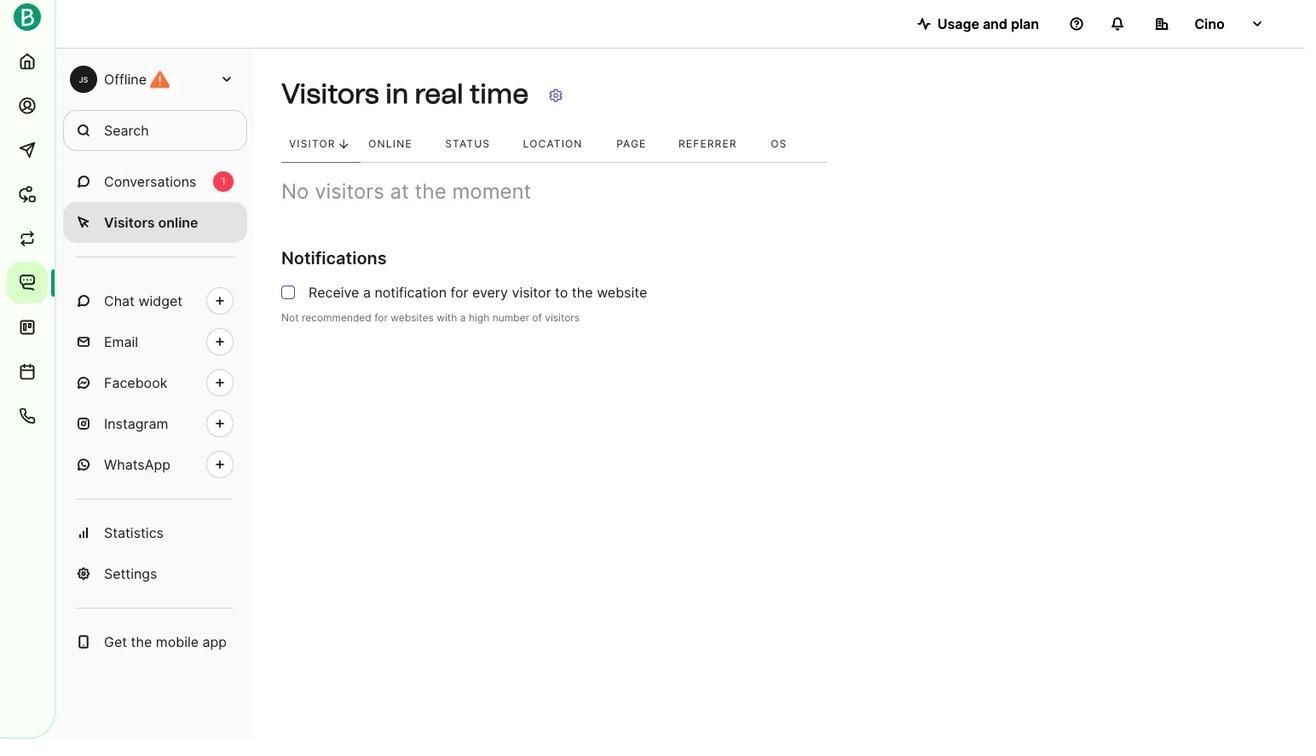 Task type: vqa. For each thing, say whether or not it's contained in the screenshot.
Integrations
no



Task type: locate. For each thing, give the bounding box(es) containing it.
0 horizontal spatial the
[[131, 634, 152, 651]]

receive a notification for every visitor to the website
[[309, 284, 648, 301]]

1 horizontal spatial a
[[460, 311, 466, 324]]

the
[[415, 179, 447, 204], [572, 284, 593, 301], [131, 634, 152, 651]]

visitors online
[[104, 214, 198, 231]]

whatsapp
[[104, 456, 171, 473]]

a right "with"
[[460, 311, 466, 324]]

websites
[[391, 311, 434, 324]]

usage and plan button
[[904, 7, 1053, 41]]

facebook
[[104, 374, 168, 392]]

visitors down to
[[545, 311, 580, 324]]

real
[[415, 78, 464, 110]]

visitors down conversations
[[104, 214, 155, 231]]

get
[[104, 634, 127, 651]]

0 vertical spatial for
[[451, 284, 469, 301]]

plan
[[1012, 15, 1040, 32]]

offline
[[104, 71, 147, 88]]

email
[[104, 334, 138, 351]]

visitors up visitor button
[[281, 78, 379, 110]]

0 horizontal spatial visitors
[[104, 214, 155, 231]]

chat widget link
[[63, 281, 247, 322]]

2 horizontal spatial the
[[572, 284, 593, 301]]

visitors
[[281, 78, 379, 110], [104, 214, 155, 231]]

usage and plan
[[938, 15, 1040, 32]]

1 vertical spatial visitors
[[545, 311, 580, 324]]

instagram
[[104, 415, 168, 432]]

for left websites
[[375, 311, 388, 324]]

with
[[437, 311, 458, 324]]

number
[[493, 311, 530, 324]]

0 horizontal spatial a
[[363, 284, 371, 301]]

1 horizontal spatial for
[[451, 284, 469, 301]]

for up "with"
[[451, 284, 469, 301]]

js
[[79, 75, 88, 84]]

of
[[533, 311, 542, 324]]

visitors
[[315, 179, 385, 204], [545, 311, 580, 324]]

visitors for visitors in real time
[[281, 78, 379, 110]]

search link
[[63, 110, 247, 151]]

online
[[158, 214, 198, 231]]

2 vertical spatial the
[[131, 634, 152, 651]]

1 vertical spatial visitors
[[104, 214, 155, 231]]

not recommended for websites with a high number of visitors
[[281, 311, 580, 324]]

status button
[[438, 126, 516, 162]]

facebook link
[[63, 363, 247, 403]]

0 vertical spatial the
[[415, 179, 447, 204]]

1 vertical spatial for
[[375, 311, 388, 324]]

moment
[[453, 179, 532, 204]]

1 horizontal spatial visitors
[[281, 78, 379, 110]]

the right get
[[131, 634, 152, 651]]

chat widget
[[104, 293, 183, 310]]

1 horizontal spatial the
[[415, 179, 447, 204]]

a right receive
[[363, 284, 371, 301]]

1 vertical spatial a
[[460, 311, 466, 324]]

0 horizontal spatial visitors
[[315, 179, 385, 204]]

statistics link
[[63, 513, 247, 554]]

0 vertical spatial visitors
[[315, 179, 385, 204]]

1 vertical spatial the
[[572, 284, 593, 301]]

online
[[369, 137, 413, 150]]

1
[[221, 175, 226, 188]]

get the mobile app
[[104, 634, 227, 651]]

a
[[363, 284, 371, 301], [460, 311, 466, 324]]

the right to
[[572, 284, 593, 301]]

visitors left at
[[315, 179, 385, 204]]

page button
[[609, 126, 671, 162]]

0 vertical spatial visitors
[[281, 78, 379, 110]]

time
[[470, 78, 529, 110]]

location
[[523, 137, 583, 150]]

the right at
[[415, 179, 447, 204]]

get the mobile app link
[[63, 622, 247, 663]]

for
[[451, 284, 469, 301], [375, 311, 388, 324]]



Task type: describe. For each thing, give the bounding box(es) containing it.
widget
[[139, 293, 183, 310]]

no
[[281, 179, 309, 204]]

in
[[385, 78, 409, 110]]

website
[[597, 284, 648, 301]]

visitors online link
[[63, 202, 247, 243]]

online button
[[361, 126, 438, 162]]

recommended
[[302, 311, 372, 324]]

visitors for visitors online
[[104, 214, 155, 231]]

every
[[472, 284, 508, 301]]

conversations
[[104, 173, 197, 190]]

visitors in real time
[[281, 78, 529, 110]]

referrer
[[679, 137, 738, 150]]

and
[[983, 15, 1008, 32]]

receive
[[309, 284, 359, 301]]

0 horizontal spatial for
[[375, 311, 388, 324]]

search
[[104, 122, 149, 139]]

cino button
[[1142, 7, 1279, 41]]

chat
[[104, 293, 135, 310]]

0 vertical spatial a
[[363, 284, 371, 301]]

email link
[[63, 322, 247, 363]]

settings link
[[63, 554, 247, 595]]

high
[[469, 311, 490, 324]]

referrer button
[[671, 126, 764, 162]]

visitor
[[289, 137, 336, 150]]

visitor
[[512, 284, 552, 301]]

at
[[390, 179, 409, 204]]

cino
[[1195, 15, 1226, 32]]

page
[[617, 137, 647, 150]]

os
[[771, 137, 788, 150]]

app
[[203, 634, 227, 651]]

location button
[[516, 126, 609, 162]]

to
[[555, 284, 568, 301]]

whatsapp link
[[63, 444, 247, 485]]

notification
[[375, 284, 447, 301]]

mobile
[[156, 634, 199, 651]]

instagram link
[[63, 403, 247, 444]]

status
[[445, 137, 491, 150]]

no visitors at the moment
[[281, 179, 532, 204]]

usage
[[938, 15, 980, 32]]

settings
[[104, 566, 157, 583]]

statistics
[[104, 525, 164, 542]]

1 horizontal spatial visitors
[[545, 311, 580, 324]]

not
[[281, 311, 299, 324]]

os button
[[764, 126, 811, 162]]

notifications
[[281, 248, 387, 269]]

visitor button
[[281, 126, 361, 162]]



